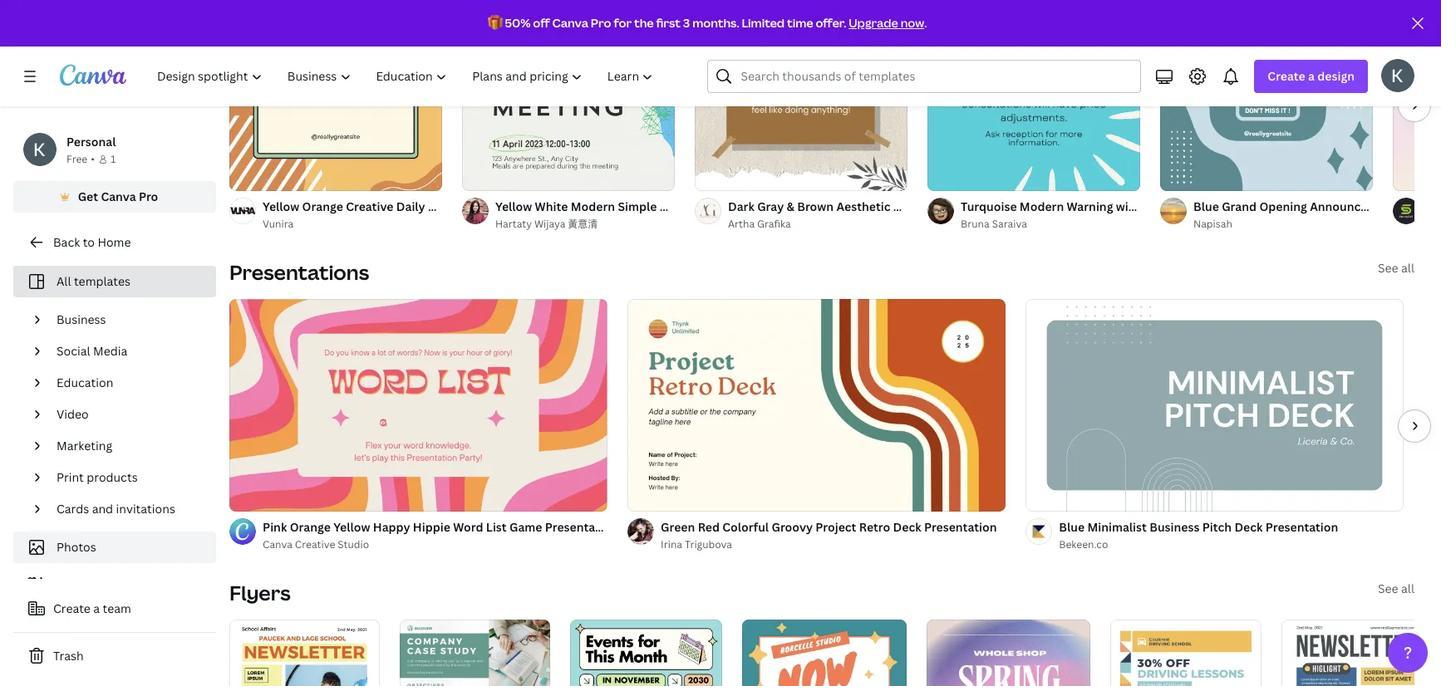 Task type: vqa. For each thing, say whether or not it's contained in the screenshot.
CREATE related to Create a team
yes



Task type: describe. For each thing, give the bounding box(es) containing it.
white modern school newsletter flyer image
[[229, 620, 380, 687]]

business inside blue minimalist business pitch deck presentation bekeen.co
[[1150, 519, 1200, 535]]

colorful
[[722, 519, 769, 535]]

list
[[486, 519, 507, 535]]

social media link
[[50, 336, 206, 367]]

now
[[901, 15, 924, 31]]

education link
[[50, 367, 206, 399]]

hartaty
[[495, 217, 532, 231]]

blue minimalist business pitch deck presentation link
[[1059, 519, 1404, 537]]

social
[[57, 343, 90, 359]]

marketing link
[[50, 431, 206, 462]]

pitch
[[1202, 519, 1232, 535]]

grand
[[1222, 199, 1257, 214]]

back to home link
[[13, 226, 216, 259]]

yellow white modern simple weekly meeting  instagram post image
[[462, 0, 675, 191]]

yellow for yellow orange creative daily reminder instagram post
[[263, 199, 299, 214]]

yellow inside pink orange yellow happy hippie word list game presentation party canva creative studio
[[333, 519, 370, 535]]

canva inside pink orange yellow happy hippie word list game presentation party canva creative studio
[[263, 538, 292, 552]]

bruna saraiva link
[[961, 216, 1140, 233]]

design
[[1318, 68, 1355, 84]]

deck inside green red colorful groovy project retro deck presentation irina trigubova
[[893, 519, 921, 535]]

create a team button
[[13, 593, 216, 626]]

blue grand opening announcement instagra link
[[1194, 198, 1441, 216]]

bekeen.co link
[[1059, 537, 1404, 554]]

months.
[[692, 15, 739, 31]]

hippie
[[413, 519, 450, 535]]

video link
[[50, 399, 206, 431]]

first
[[656, 15, 681, 31]]

50%
[[505, 15, 531, 31]]

meeting
[[703, 199, 749, 214]]

post inside turquoise modern warning with rays instagram post bruna saraiva
[[1233, 199, 1258, 214]]

gray
[[757, 199, 784, 214]]

party
[[621, 519, 651, 535]]

reminder inside yellow orange creative daily reminder instagram post vunira
[[428, 199, 483, 214]]

the
[[634, 15, 654, 31]]

presentation inside blue minimalist business pitch deck presentation bekeen.co
[[1266, 519, 1338, 535]]

blue for blue minimalist business pitch deck presentation
[[1059, 519, 1085, 535]]

see all for flyers
[[1378, 581, 1415, 597]]

•
[[91, 152, 95, 166]]

simple
[[618, 199, 657, 214]]

yellow white modern simple weekly meeting  instagram post hartaty wijaya 黃意清
[[495, 199, 837, 231]]

social media
[[57, 343, 127, 359]]

get canva pro
[[78, 189, 158, 204]]

Search search field
[[741, 61, 1131, 92]]

irina trigubova link
[[661, 537, 1006, 554]]

artha
[[728, 217, 755, 231]]

cards and invitations link
[[50, 494, 206, 525]]

bekeen.co
[[1059, 538, 1108, 552]]

word
[[453, 519, 483, 535]]

trash link
[[13, 640, 216, 673]]

all for flyers
[[1401, 581, 1415, 597]]

gradient modern we are open instagram post square image
[[1393, 0, 1441, 191]]

canva creative studio link
[[263, 537, 608, 554]]

artha grafika link
[[728, 216, 908, 233]]

offer.
[[816, 15, 846, 31]]

dark gray & brown aesthetic reminder instagram post image
[[695, 0, 908, 191]]

instagram inside yellow white modern simple weekly meeting  instagram post hartaty wijaya 黃意清
[[752, 199, 809, 214]]

turquoise modern warning with rays instagram post image
[[928, 0, 1140, 191]]

print products
[[57, 470, 138, 485]]

media
[[93, 343, 127, 359]]

all
[[57, 273, 71, 289]]

see for presentations
[[1378, 260, 1398, 276]]

daily
[[396, 199, 425, 214]]

print products link
[[50, 462, 206, 494]]

green red colorful groovy project retro deck presentation link
[[661, 519, 1006, 537]]

wijaya
[[534, 217, 566, 231]]

for
[[614, 15, 632, 31]]

🎁 50% off canva pro for the first 3 months. limited time offer. upgrade now .
[[488, 15, 927, 31]]

create a team
[[53, 601, 131, 617]]

products
[[87, 470, 138, 485]]

colorful retro bold style schedule event flyer image
[[570, 620, 722, 687]]

get
[[78, 189, 98, 204]]

blue for blue grand opening announcement instagra
[[1194, 199, 1219, 214]]

presentation inside green red colorful groovy project retro deck presentation irina trigubova
[[924, 519, 997, 535]]

deck inside blue minimalist business pitch deck presentation bekeen.co
[[1235, 519, 1263, 535]]

yellow for yellow white modern simple weekly meeting  instagram post
[[495, 199, 532, 214]]

presentations
[[229, 258, 369, 286]]

modern inside turquoise modern warning with rays instagram post bruna saraiva
[[1020, 199, 1064, 214]]

turquoise modern warning with rays instagram post link
[[961, 198, 1258, 216]]

vunira
[[263, 217, 294, 231]]

white modern business company newsletter flyer image
[[1281, 620, 1432, 687]]

back
[[53, 234, 80, 250]]

create for create a design
[[1268, 68, 1306, 84]]

dark gray & brown aesthetic reminder instagram post link
[[728, 198, 1036, 216]]

kendall parks image
[[1381, 59, 1415, 92]]

project
[[816, 519, 856, 535]]

hartaty wijaya 黃意清 link
[[495, 216, 675, 233]]

yellow orange creative daily reminder instagram post image
[[229, 0, 442, 191]]

studio
[[338, 538, 369, 552]]

1
[[110, 152, 116, 166]]

see all link for flyers
[[1378, 581, 1415, 597]]

home
[[98, 234, 131, 250]]

business link
[[50, 304, 206, 336]]

green minimalist company case study flyer portrait image
[[400, 620, 550, 687]]

get canva pro button
[[13, 181, 216, 213]]

weekly
[[660, 199, 700, 214]]

brown
[[797, 199, 834, 214]]



Task type: locate. For each thing, give the bounding box(es) containing it.
instagram inside dark gray & brown aesthetic reminder instagram post artha grafika
[[951, 199, 1008, 214]]

trigubova
[[685, 538, 732, 552]]

orange inside pink orange yellow happy hippie word list game presentation party canva creative studio
[[290, 519, 331, 535]]

post up artha grafika link
[[812, 199, 837, 214]]

blue grand opening announcement instagram post image
[[1160, 0, 1373, 191]]

3 instagram from the left
[[951, 199, 1008, 214]]

2 see from the top
[[1378, 581, 1398, 597]]

blue minimalist business pitch deck presentation image
[[1026, 299, 1404, 512]]

creative
[[346, 199, 394, 214], [295, 538, 335, 552]]

see all for presentations
[[1378, 260, 1415, 276]]

announcement
[[1310, 199, 1397, 214]]

1 see all from the top
[[1378, 260, 1415, 276]]

pink orange yellow happy hippie word list game presentation party canva creative studio
[[263, 519, 651, 552]]

3
[[683, 15, 690, 31]]

1 post from the left
[[545, 199, 571, 214]]

0 horizontal spatial creative
[[295, 538, 335, 552]]

0 vertical spatial orange
[[302, 199, 343, 214]]

2 horizontal spatial canva
[[552, 15, 588, 31]]

modern
[[571, 199, 615, 214], [1020, 199, 1064, 214]]

0 horizontal spatial reminder
[[428, 199, 483, 214]]

0 vertical spatial business
[[57, 312, 106, 327]]

0 vertical spatial create
[[1268, 68, 1306, 84]]

see all
[[1378, 260, 1415, 276], [1378, 581, 1415, 597]]

0 horizontal spatial modern
[[571, 199, 615, 214]]

saraiva
[[992, 217, 1027, 231]]

0 horizontal spatial presentation
[[545, 519, 618, 535]]

all up white modern business company newsletter flyer image
[[1401, 581, 1415, 597]]

instagram up bruna
[[951, 199, 1008, 214]]

deck right retro in the bottom of the page
[[893, 519, 921, 535]]

create left team
[[53, 601, 90, 617]]

canva down pink
[[263, 538, 292, 552]]

1 reminder from the left
[[428, 199, 483, 214]]

pro up the back to home link
[[139, 189, 158, 204]]

1 vertical spatial blue
[[1059, 519, 1085, 535]]

1 vertical spatial pro
[[139, 189, 158, 204]]

a inside create a design dropdown button
[[1308, 68, 1315, 84]]

see for flyers
[[1378, 581, 1398, 597]]

create inside button
[[53, 601, 90, 617]]

reminder right aesthetic
[[893, 199, 948, 214]]

0 horizontal spatial deck
[[893, 519, 921, 535]]

1 horizontal spatial a
[[1308, 68, 1315, 84]]

post inside yellow orange creative daily reminder instagram post vunira
[[545, 199, 571, 214]]

retro
[[859, 519, 890, 535]]

0 vertical spatial see
[[1378, 260, 1398, 276]]

personal
[[66, 134, 116, 150]]

grafika
[[757, 217, 791, 231]]

0 horizontal spatial blue
[[1059, 519, 1085, 535]]

2 vertical spatial canva
[[263, 538, 292, 552]]

presentation
[[545, 519, 618, 535], [924, 519, 997, 535], [1266, 519, 1338, 535]]

1 horizontal spatial creative
[[346, 199, 394, 214]]

2 horizontal spatial presentation
[[1266, 519, 1338, 535]]

see all link for presentations
[[1378, 260, 1415, 276]]

1 horizontal spatial pro
[[591, 15, 611, 31]]

blue up bekeen.co
[[1059, 519, 1085, 535]]

a for team
[[93, 601, 100, 617]]

game
[[509, 519, 542, 535]]

&
[[787, 199, 794, 214]]

print
[[57, 470, 84, 485]]

back to home
[[53, 234, 131, 250]]

1 vertical spatial orange
[[290, 519, 331, 535]]

1 vertical spatial all
[[1401, 581, 1415, 597]]

1 horizontal spatial yellow
[[333, 519, 370, 535]]

2 presentation from the left
[[924, 519, 997, 535]]

canva right get
[[101, 189, 136, 204]]

pink orange yellow happy hippie word list game presentation party link
[[263, 519, 651, 537]]

create left the design
[[1268, 68, 1306, 84]]

create a design
[[1268, 68, 1355, 84]]

🎁
[[488, 15, 503, 31]]

1 deck from the left
[[893, 519, 921, 535]]

orange for pink
[[290, 519, 331, 535]]

2 post from the left
[[812, 199, 837, 214]]

upgrade
[[849, 15, 898, 31]]

2 instagram from the left
[[752, 199, 809, 214]]

orange inside yellow orange creative daily reminder instagram post vunira
[[302, 199, 343, 214]]

green red colorful groovy project retro deck presentation irina trigubova
[[661, 519, 997, 552]]

see all link
[[1378, 260, 1415, 276], [1378, 581, 1415, 597]]

top level navigation element
[[146, 60, 668, 93]]

yellow up hartaty
[[495, 199, 532, 214]]

1 horizontal spatial presentation
[[924, 519, 997, 535]]

reminder inside dark gray & brown aesthetic reminder instagram post artha grafika
[[893, 199, 948, 214]]

post inside yellow white modern simple weekly meeting  instagram post hartaty wijaya 黃意清
[[812, 199, 837, 214]]

creative left studio
[[295, 538, 335, 552]]

yellow orange creative daily reminder instagram post link
[[263, 198, 571, 216]]

napisah
[[1194, 217, 1232, 231]]

see all down instagra at the top
[[1378, 260, 1415, 276]]

canva right off
[[552, 15, 588, 31]]

2 horizontal spatial yellow
[[495, 199, 532, 214]]

create for create a team
[[53, 601, 90, 617]]

create a design button
[[1255, 60, 1368, 93]]

.
[[924, 15, 927, 31]]

opening
[[1260, 199, 1307, 214]]

0 vertical spatial see all link
[[1378, 260, 1415, 276]]

pink
[[263, 519, 287, 535]]

2 reminder from the left
[[893, 199, 948, 214]]

4 post from the left
[[1233, 199, 1258, 214]]

orange right pink
[[290, 519, 331, 535]]

yellow orange creative daily reminder instagram post vunira
[[263, 199, 571, 231]]

rays
[[1143, 199, 1170, 214]]

deck up bekeen.co link at the bottom right
[[1235, 519, 1263, 535]]

2 modern from the left
[[1020, 199, 1064, 214]]

aesthetic
[[836, 199, 891, 214]]

1 vertical spatial see all link
[[1378, 581, 1415, 597]]

modern up bruna saraiva 'link'
[[1020, 199, 1064, 214]]

blue inside blue grand opening announcement instagra napisah
[[1194, 199, 1219, 214]]

1 vertical spatial a
[[93, 601, 100, 617]]

see all up white modern business company newsletter flyer image
[[1378, 581, 1415, 597]]

orange for yellow
[[302, 199, 343, 214]]

create inside dropdown button
[[1268, 68, 1306, 84]]

0 horizontal spatial create
[[53, 601, 90, 617]]

a left team
[[93, 601, 100, 617]]

post left opening
[[1233, 199, 1258, 214]]

1 vertical spatial canva
[[101, 189, 136, 204]]

off
[[533, 15, 550, 31]]

time
[[787, 15, 813, 31]]

colorful geometric driving school flyer image
[[1111, 620, 1261, 687]]

yellow
[[263, 199, 299, 214], [495, 199, 532, 214], [333, 519, 370, 535]]

0 vertical spatial all
[[1401, 260, 1415, 276]]

1 vertical spatial create
[[53, 601, 90, 617]]

see all link up white modern business company newsletter flyer image
[[1378, 581, 1415, 597]]

0 vertical spatial blue
[[1194, 199, 1219, 214]]

2 all from the top
[[1401, 581, 1415, 597]]

2 see all link from the top
[[1378, 581, 1415, 597]]

1 vertical spatial business
[[1150, 519, 1200, 535]]

turquoise and orange retro illustration now hiring flyer image
[[742, 620, 907, 687]]

free •
[[66, 152, 95, 166]]

education
[[57, 375, 113, 391]]

groovy
[[772, 519, 813, 535]]

post up saraiva
[[1011, 199, 1036, 214]]

red
[[698, 519, 720, 535]]

instagra
[[1400, 199, 1441, 214]]

0 horizontal spatial a
[[93, 601, 100, 617]]

reminder right the daily
[[428, 199, 483, 214]]

business
[[57, 312, 106, 327], [1150, 519, 1200, 535]]

pro inside button
[[139, 189, 158, 204]]

to
[[83, 234, 95, 250]]

0 vertical spatial pro
[[591, 15, 611, 31]]

instagram
[[486, 199, 543, 214], [752, 199, 809, 214], [951, 199, 1008, 214], [1173, 199, 1230, 214]]

marketing
[[57, 438, 112, 454]]

invitations
[[116, 501, 175, 517]]

1 horizontal spatial deck
[[1235, 519, 1263, 535]]

blue up the napisah in the top of the page
[[1194, 199, 1219, 214]]

instagram up the napisah in the top of the page
[[1173, 199, 1230, 214]]

photos
[[57, 539, 96, 555]]

3 presentation from the left
[[1266, 519, 1338, 535]]

post inside dark gray & brown aesthetic reminder instagram post artha grafika
[[1011, 199, 1036, 214]]

orange
[[302, 199, 343, 214], [290, 519, 331, 535]]

1 vertical spatial see all
[[1378, 581, 1415, 597]]

cards
[[57, 501, 89, 517]]

0 horizontal spatial yellow
[[263, 199, 299, 214]]

orange up vunira link
[[302, 199, 343, 214]]

team
[[103, 601, 131, 617]]

all for presentations
[[1401, 260, 1415, 276]]

creative inside pink orange yellow happy hippie word list game presentation party canva creative studio
[[295, 538, 335, 552]]

business left pitch
[[1150, 519, 1200, 535]]

yellow inside yellow white modern simple weekly meeting  instagram post hartaty wijaya 黃意清
[[495, 199, 532, 214]]

0 vertical spatial see all
[[1378, 260, 1415, 276]]

templates
[[74, 273, 130, 289]]

warning
[[1067, 199, 1113, 214]]

0 vertical spatial canva
[[552, 15, 588, 31]]

instagram inside turquoise modern warning with rays instagram post bruna saraiva
[[1173, 199, 1230, 214]]

presentation inside pink orange yellow happy hippie word list game presentation party canva creative studio
[[545, 519, 618, 535]]

modern inside yellow white modern simple weekly meeting  instagram post hartaty wijaya 黃意清
[[571, 199, 615, 214]]

turquoise modern warning with rays instagram post bruna saraiva
[[961, 199, 1258, 231]]

dark gray & brown aesthetic reminder instagram post artha grafika
[[728, 199, 1036, 231]]

creative inside yellow orange creative daily reminder instagram post vunira
[[346, 199, 394, 214]]

0 vertical spatial a
[[1308, 68, 1315, 84]]

3 post from the left
[[1011, 199, 1036, 214]]

white
[[535, 199, 568, 214]]

blue
[[1194, 199, 1219, 214], [1059, 519, 1085, 535]]

a
[[1308, 68, 1315, 84], [93, 601, 100, 617]]

cards and invitations
[[57, 501, 175, 517]]

see up white modern business company newsletter flyer image
[[1378, 581, 1398, 597]]

canva inside button
[[101, 189, 136, 204]]

upgrade now button
[[849, 15, 924, 31]]

a inside create a team button
[[93, 601, 100, 617]]

黃意清
[[568, 217, 598, 231]]

post up wijaya
[[545, 199, 571, 214]]

turquoise
[[961, 199, 1017, 214]]

bruna
[[961, 217, 990, 231]]

1 horizontal spatial canva
[[263, 538, 292, 552]]

video
[[57, 406, 89, 422]]

see all link down instagra at the top
[[1378, 260, 1415, 276]]

minimalist
[[1087, 519, 1147, 535]]

0 horizontal spatial canva
[[101, 189, 136, 204]]

1 horizontal spatial create
[[1268, 68, 1306, 84]]

1 horizontal spatial modern
[[1020, 199, 1064, 214]]

a left the design
[[1308, 68, 1315, 84]]

pink and purple colorful gradient modern spring sale flyer image
[[926, 620, 1091, 687]]

2 see all from the top
[[1378, 581, 1415, 597]]

None search field
[[708, 60, 1141, 93]]

1 all from the top
[[1401, 260, 1415, 276]]

a for design
[[1308, 68, 1315, 84]]

all down instagra at the top
[[1401, 260, 1415, 276]]

1 modern from the left
[[571, 199, 615, 214]]

blue inside blue minimalist business pitch deck presentation bekeen.co
[[1059, 519, 1085, 535]]

1 instagram from the left
[[486, 199, 543, 214]]

0 vertical spatial creative
[[346, 199, 394, 214]]

4 instagram from the left
[[1173, 199, 1230, 214]]

yellow up vunira
[[263, 199, 299, 214]]

yellow inside yellow orange creative daily reminder instagram post vunira
[[263, 199, 299, 214]]

flyers
[[229, 579, 291, 607]]

and
[[92, 501, 113, 517]]

1 horizontal spatial reminder
[[893, 199, 948, 214]]

1 vertical spatial creative
[[295, 538, 335, 552]]

0 horizontal spatial pro
[[139, 189, 158, 204]]

pro left the for
[[591, 15, 611, 31]]

1 vertical spatial see
[[1378, 581, 1398, 597]]

instagram inside yellow orange creative daily reminder instagram post vunira
[[486, 199, 543, 214]]

see down announcement at the right top
[[1378, 260, 1398, 276]]

1 presentation from the left
[[545, 519, 618, 535]]

creative up vunira link
[[346, 199, 394, 214]]

all templates
[[57, 273, 130, 289]]

2 deck from the left
[[1235, 519, 1263, 535]]

1 see all link from the top
[[1378, 260, 1415, 276]]

modern up hartaty wijaya 黃意清 link
[[571, 199, 615, 214]]

yellow up studio
[[333, 519, 370, 535]]

1 see from the top
[[1378, 260, 1398, 276]]

0 horizontal spatial business
[[57, 312, 106, 327]]

1 horizontal spatial business
[[1150, 519, 1200, 535]]

pro
[[591, 15, 611, 31], [139, 189, 158, 204]]

instagram up hartaty
[[486, 199, 543, 214]]

business up social
[[57, 312, 106, 327]]

instagram up grafika
[[752, 199, 809, 214]]

free
[[66, 152, 87, 166]]

1 horizontal spatial blue
[[1194, 199, 1219, 214]]

deck
[[893, 519, 921, 535], [1235, 519, 1263, 535]]



